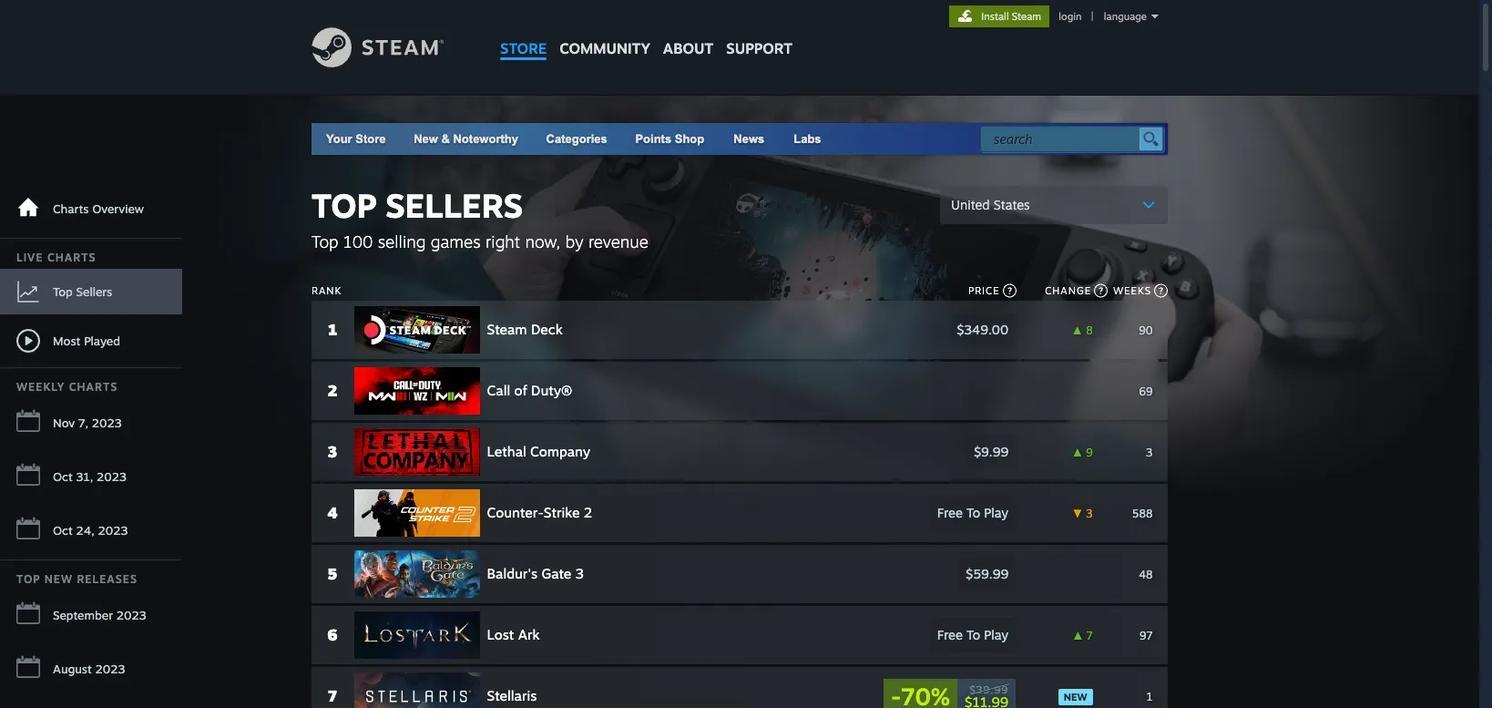 Task type: locate. For each thing, give the bounding box(es) containing it.
4
[[328, 503, 338, 522]]

charts overview link
[[0, 184, 182, 234]]

played
[[84, 333, 120, 348]]

top sellers link
[[0, 269, 182, 314]]

0 horizontal spatial 2
[[328, 381, 338, 400]]

$349.00
[[958, 322, 1010, 337]]

1 horizontal spatial 1
[[1148, 690, 1154, 703]]

overview
[[92, 201, 144, 216]]

0 vertical spatial new
[[414, 132, 438, 146]]

your
[[326, 132, 352, 146]]

1 oct from the top
[[53, 469, 73, 484]]

categories link
[[547, 132, 608, 146]]

to for 6
[[967, 627, 981, 643]]

2023 inside oct 31, 2023 link
[[97, 469, 127, 484]]

1 down 97
[[1148, 690, 1154, 703]]

steam left deck
[[488, 321, 528, 338]]

new up september
[[44, 572, 73, 586]]

free to play for 6
[[938, 627, 1010, 643]]

1 vertical spatial sellers
[[76, 284, 112, 299]]

points
[[636, 132, 672, 146]]

sellers up most played 'link'
[[76, 284, 112, 299]]

3 right ▼
[[1087, 506, 1094, 520]]

2 vertical spatial new
[[1065, 690, 1088, 703]]

new down ▲ 7
[[1065, 690, 1088, 703]]

2 vertical spatial ▲
[[1074, 628, 1084, 642]]

▲ 8
[[1073, 323, 1094, 337]]

call of duty®
[[488, 382, 573, 399]]

69
[[1140, 384, 1154, 398]]

97
[[1141, 628, 1154, 642]]

labs link
[[780, 123, 836, 155]]

top
[[312, 185, 377, 226], [312, 232, 339, 252], [53, 284, 73, 299], [16, 572, 41, 586]]

oct 31, 2023 link
[[0, 452, 182, 502]]

1 to from the top
[[967, 505, 981, 520]]

lethal company
[[488, 443, 591, 460]]

3 ▲ from the top
[[1074, 628, 1084, 642]]

new left &
[[414, 132, 438, 146]]

0 horizontal spatial sellers
[[76, 284, 112, 299]]

to up $39.99
[[967, 627, 981, 643]]

weeks
[[1114, 284, 1152, 297]]

2
[[328, 381, 338, 400], [585, 504, 593, 521]]

rank
[[312, 284, 342, 297]]

0
[[1087, 384, 1094, 398]]

baldur's gate 3 link
[[355, 551, 808, 598]]

2 free to play from the top
[[938, 627, 1010, 643]]

2 horizontal spatial new
[[1065, 690, 1088, 703]]

your store link
[[326, 132, 386, 146]]

1 horizontal spatial 7
[[1088, 628, 1094, 642]]

deck
[[532, 321, 564, 338]]

charts up top sellers link at the left top of page
[[47, 251, 96, 264]]

▲ left the 8
[[1073, 323, 1084, 337]]

store
[[356, 132, 386, 146]]

▲
[[1073, 323, 1084, 337], [1073, 445, 1084, 459], [1074, 628, 1084, 642]]

3 right the gate
[[576, 565, 585, 582]]

counter-
[[488, 504, 544, 521]]

1 vertical spatial new
[[44, 572, 73, 586]]

oct left 31,
[[53, 469, 73, 484]]

▲ left 97
[[1074, 628, 1084, 642]]

1 vertical spatial ▲
[[1073, 445, 1084, 459]]

2023 down releases
[[116, 608, 146, 623]]

7 left 97
[[1088, 628, 1094, 642]]

1 vertical spatial steam
[[488, 321, 528, 338]]

1
[[328, 320, 338, 339], [1148, 690, 1154, 703]]

to up the $59.99
[[967, 505, 981, 520]]

play up $39.99
[[985, 627, 1010, 643]]

0 vertical spatial free to play
[[938, 505, 1010, 520]]

top sellers down live charts
[[53, 284, 112, 299]]

stellaris link
[[355, 673, 808, 708]]

1 vertical spatial charts
[[47, 251, 96, 264]]

7
[[1088, 628, 1094, 642], [329, 686, 338, 705]]

1 down rank
[[328, 320, 338, 339]]

install
[[982, 10, 1010, 23]]

sellers up games
[[386, 185, 523, 226]]

community
[[560, 39, 651, 57]]

top new releases
[[16, 572, 138, 586]]

0 vertical spatial top sellers
[[312, 185, 523, 226]]

▲ for 3
[[1073, 445, 1084, 459]]

strike
[[544, 504, 581, 521]]

lost ark link
[[355, 612, 808, 659]]

store
[[500, 39, 547, 57]]

new
[[414, 132, 438, 146], [44, 572, 73, 586], [1065, 690, 1088, 703]]

0 vertical spatial steam
[[1012, 10, 1042, 23]]

steam deck link
[[355, 306, 808, 354]]

1 vertical spatial free to play
[[938, 627, 1010, 643]]

play down $9.99
[[985, 505, 1010, 520]]

charts left the overview
[[53, 201, 89, 216]]

7,
[[78, 416, 88, 430]]

2 play from the top
[[985, 627, 1010, 643]]

language
[[1105, 10, 1148, 23]]

games
[[431, 232, 481, 252]]

0 vertical spatial oct
[[53, 469, 73, 484]]

labs
[[794, 132, 822, 146]]

most
[[53, 333, 81, 348]]

nov 7, 2023 link
[[0, 398, 182, 448]]

1 vertical spatial play
[[985, 627, 1010, 643]]

2 vertical spatial charts
[[69, 380, 118, 394]]

2 ▲ from the top
[[1073, 445, 1084, 459]]

0 vertical spatial play
[[985, 505, 1010, 520]]

gate
[[542, 565, 572, 582]]

0 horizontal spatial steam
[[488, 321, 528, 338]]

0 vertical spatial 1
[[328, 320, 338, 339]]

about
[[663, 39, 714, 57]]

august 2023
[[53, 662, 125, 676]]

7 down 6 at the bottom
[[329, 686, 338, 705]]

1 ▲ from the top
[[1073, 323, 1084, 337]]

1 vertical spatial free
[[938, 627, 964, 643]]

top up september 2023 'link'
[[16, 572, 41, 586]]

2 to from the top
[[967, 627, 981, 643]]

2023 right 24, at the left
[[98, 523, 128, 538]]

counter-strike 2
[[488, 504, 593, 521]]

1 horizontal spatial 2
[[585, 504, 593, 521]]

0 horizontal spatial new
[[44, 572, 73, 586]]

1 vertical spatial oct
[[53, 523, 73, 538]]

selling
[[378, 232, 426, 252]]

1 horizontal spatial top sellers
[[312, 185, 523, 226]]

community link
[[553, 0, 657, 66]]

steam right install
[[1012, 10, 1042, 23]]

2023 right 31,
[[97, 469, 127, 484]]

free to play
[[938, 505, 1010, 520], [938, 627, 1010, 643]]

▲ for 1
[[1073, 323, 1084, 337]]

right
[[486, 232, 521, 252]]

new for new & noteworthy
[[414, 132, 438, 146]]

2023 right august
[[95, 662, 125, 676]]

1 free to play from the top
[[938, 505, 1010, 520]]

0 vertical spatial ▲
[[1073, 323, 1084, 337]]

0 vertical spatial to
[[967, 505, 981, 520]]

free
[[938, 505, 964, 520], [938, 627, 964, 643]]

1 vertical spatial top sellers
[[53, 284, 112, 299]]

3 up 4
[[328, 442, 338, 461]]

1 free from the top
[[938, 505, 964, 520]]

1 horizontal spatial steam
[[1012, 10, 1042, 23]]

2023 for oct 31, 2023
[[97, 469, 127, 484]]

1 vertical spatial 7
[[329, 686, 338, 705]]

by
[[566, 232, 584, 252]]

free to play up the $59.99
[[938, 505, 1010, 520]]

oct left 24, at the left
[[53, 523, 73, 538]]

0 vertical spatial sellers
[[386, 185, 523, 226]]

revenue
[[589, 232, 649, 252]]

login | language
[[1059, 10, 1148, 23]]

2 free from the top
[[938, 627, 964, 643]]

september 2023
[[53, 608, 146, 623]]

free to play up $39.99
[[938, 627, 1010, 643]]

1 play from the top
[[985, 505, 1010, 520]]

top left 100
[[312, 232, 339, 252]]

call of duty® link
[[355, 367, 808, 415]]

new & noteworthy link
[[414, 132, 519, 146]]

2023 inside "nov 7, 2023" link
[[92, 416, 122, 430]]

charts for nov
[[69, 380, 118, 394]]

2 oct from the top
[[53, 523, 73, 538]]

2023
[[92, 416, 122, 430], [97, 469, 127, 484], [98, 523, 128, 538], [116, 608, 146, 623], [95, 662, 125, 676]]

1 vertical spatial to
[[967, 627, 981, 643]]

free to play for 4
[[938, 505, 1010, 520]]

9
[[1087, 445, 1094, 459]]

▲ left the 9
[[1073, 445, 1084, 459]]

top sellers up selling
[[312, 185, 523, 226]]

of
[[515, 382, 528, 399]]

charts up nov 7, 2023
[[69, 380, 118, 394]]

2023 right '7,'
[[92, 416, 122, 430]]

0 vertical spatial free
[[938, 505, 964, 520]]

1 horizontal spatial new
[[414, 132, 438, 146]]

new & noteworthy
[[414, 132, 519, 146]]

1 vertical spatial 1
[[1148, 690, 1154, 703]]

2023 inside 'oct 24, 2023' link
[[98, 523, 128, 538]]



Task type: vqa. For each thing, say whether or not it's contained in the screenshot.
,
no



Task type: describe. For each thing, give the bounding box(es) containing it.
install steam link
[[950, 5, 1050, 27]]

▲ 9
[[1073, 445, 1094, 459]]

now,
[[525, 232, 561, 252]]

▼
[[1073, 506, 1084, 520]]

live charts
[[16, 251, 96, 264]]

▼ 3
[[1073, 506, 1094, 520]]

0 vertical spatial charts
[[53, 201, 89, 216]]

1 horizontal spatial sellers
[[386, 185, 523, 226]]

counter-strike 2 link
[[355, 489, 808, 537]]

$39.99
[[971, 683, 1010, 696]]

support link
[[720, 0, 799, 62]]

90
[[1140, 323, 1154, 337]]

price
[[969, 284, 1000, 297]]

nov
[[53, 416, 75, 430]]

48
[[1140, 567, 1154, 581]]

call
[[488, 382, 511, 399]]

united
[[952, 197, 990, 212]]

points shop
[[636, 132, 705, 146]]

charts for top
[[47, 251, 96, 264]]

2023 for nov 7, 2023
[[92, 416, 122, 430]]

noteworthy
[[453, 132, 519, 146]]

6
[[328, 625, 338, 644]]

states
[[994, 197, 1031, 212]]

▲ for 6
[[1074, 628, 1084, 642]]

login link
[[1056, 10, 1086, 23]]

september
[[53, 608, 113, 623]]

0 horizontal spatial top sellers
[[53, 284, 112, 299]]

free for 4
[[938, 505, 964, 520]]

nov 7, 2023
[[53, 416, 122, 430]]

free for 6
[[938, 627, 964, 643]]

most played
[[53, 333, 120, 348]]

0 horizontal spatial 7
[[329, 686, 338, 705]]

login
[[1059, 10, 1082, 23]]

august 2023 link
[[0, 644, 182, 695]]

categories
[[547, 132, 608, 146]]

0 horizontal spatial 1
[[328, 320, 338, 339]]

play for 6
[[985, 627, 1010, 643]]

baldur's gate 3
[[488, 565, 585, 582]]

baldur's
[[488, 565, 538, 582]]

news
[[734, 132, 765, 146]]

points shop link
[[621, 123, 719, 155]]

store link
[[494, 0, 553, 66]]

ark
[[519, 626, 540, 644]]

3 right the 9
[[1147, 445, 1154, 459]]

weekly charts
[[16, 380, 118, 394]]

play for 4
[[985, 505, 1010, 520]]

oct for oct 31, 2023
[[53, 469, 73, 484]]

to for 4
[[967, 505, 981, 520]]

0 vertical spatial 2
[[328, 381, 338, 400]]

steam deck
[[488, 321, 564, 338]]

install steam
[[982, 10, 1042, 23]]

|
[[1092, 10, 1094, 23]]

&
[[442, 132, 450, 146]]

2023 for oct 24, 2023
[[98, 523, 128, 538]]

24,
[[76, 523, 95, 538]]

live
[[16, 251, 43, 264]]

$9.99
[[975, 444, 1010, 459]]

oct 24, 2023
[[53, 523, 128, 538]]

lethal
[[488, 443, 527, 460]]

weekly
[[16, 380, 65, 394]]

search text field
[[994, 128, 1136, 151]]

your store
[[326, 132, 386, 146]]

new for new
[[1065, 690, 1088, 703]]

sellers inside top sellers link
[[76, 284, 112, 299]]

shop
[[675, 132, 705, 146]]

oct for oct 24, 2023
[[53, 523, 73, 538]]

charts overview
[[53, 201, 144, 216]]

2023 inside september 2023 'link'
[[116, 608, 146, 623]]

oct 31, 2023
[[53, 469, 127, 484]]

top up 100
[[312, 185, 377, 226]]

lost
[[488, 626, 515, 644]]

▲ 7
[[1074, 628, 1094, 642]]

1 vertical spatial 2
[[585, 504, 593, 521]]

most played link
[[0, 318, 182, 364]]

2023 inside august 2023 link
[[95, 662, 125, 676]]

588
[[1133, 506, 1154, 520]]

top down live charts
[[53, 284, 73, 299]]

31,
[[76, 469, 93, 484]]

5
[[328, 564, 338, 583]]

change
[[1046, 284, 1092, 297]]

stellaris
[[488, 687, 538, 705]]

releases
[[77, 572, 138, 586]]

september 2023 link
[[0, 591, 182, 641]]

august
[[53, 662, 92, 676]]

$59.99
[[967, 566, 1010, 582]]

0 vertical spatial 7
[[1088, 628, 1094, 642]]

support
[[727, 39, 793, 57]]

8
[[1087, 323, 1094, 337]]

about link
[[657, 0, 720, 62]]

news link
[[719, 123, 780, 155]]

lost ark
[[488, 626, 540, 644]]

top 100 selling games right now, by revenue
[[312, 232, 649, 252]]

company
[[531, 443, 591, 460]]



